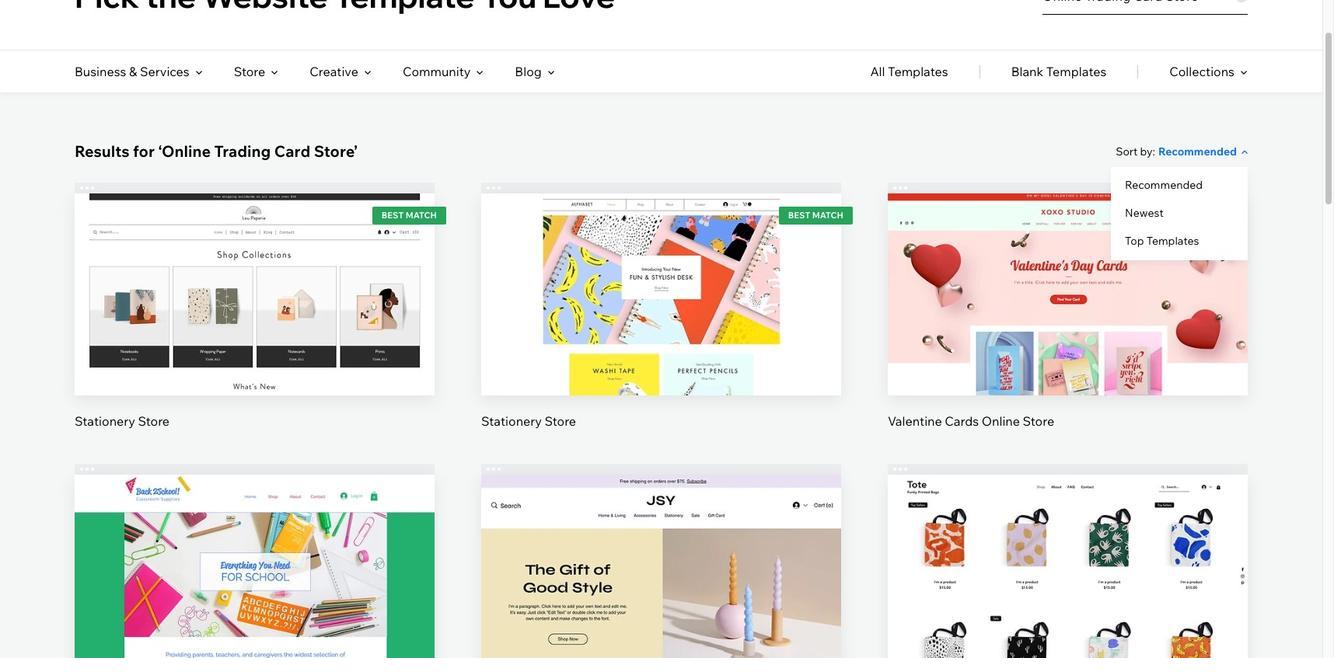 Task type: describe. For each thing, give the bounding box(es) containing it.
blank templates
[[1011, 64, 1106, 79]]

view button for valentine cards online store group
[[1031, 306, 1105, 343]]

card
[[274, 141, 310, 161]]

store inside valentine cards online store group
[[1023, 414, 1054, 429]]

online
[[982, 414, 1020, 429]]

1 stationery store from the left
[[75, 414, 170, 429]]

generic categories element
[[870, 51, 1248, 93]]

sort by:
[[1116, 144, 1155, 158]]

website templates - gift shop image
[[481, 475, 841, 658]]

edit inside valentine cards online store group
[[1056, 264, 1079, 279]]

categories. use the left and right arrow keys to navigate the menu element
[[0, 51, 1322, 93]]

view for second the stationery store group from the left view popup button
[[647, 317, 676, 332]]

website templates - stationery store image for second the stationery store group from the right
[[75, 194, 435, 396]]

&
[[129, 64, 137, 79]]

templates for all templates
[[888, 64, 948, 79]]

blank templates link
[[1011, 51, 1106, 93]]

services
[[140, 64, 189, 79]]

'online
[[158, 141, 211, 161]]

2 stationery store from the left
[[481, 414, 576, 429]]

templates for top templates
[[1146, 234, 1199, 248]]

top templates
[[1125, 234, 1199, 248]]

1 stationery store group from the left
[[75, 183, 435, 430]]

blank
[[1011, 64, 1043, 79]]

recommended for sort by:
[[1125, 178, 1203, 192]]

valentine cards online store group
[[888, 183, 1248, 430]]

view for view popup button for second the stationery store group from the right
[[240, 317, 269, 332]]

valentine
[[888, 414, 942, 429]]

blog
[[515, 64, 542, 79]]

sort
[[1116, 144, 1138, 158]]



Task type: vqa. For each thing, say whether or not it's contained in the screenshot.
Stationery to the left
yes



Task type: locate. For each thing, give the bounding box(es) containing it.
view inside valentine cards online store group
[[1053, 317, 1082, 332]]

2 stationery from the left
[[481, 414, 542, 429]]

valentine cards online store
[[888, 414, 1054, 429]]

0 horizontal spatial stationery
[[75, 414, 135, 429]]

business
[[75, 64, 126, 79]]

templates right blank
[[1046, 64, 1106, 79]]

0 vertical spatial recommended
[[1158, 145, 1237, 159]]

all templates
[[870, 64, 948, 79]]

business & services
[[75, 64, 189, 79]]

for
[[133, 141, 155, 161]]

templates right 'all'
[[888, 64, 948, 79]]

2 horizontal spatial templates
[[1146, 234, 1199, 248]]

categories by subject element
[[75, 51, 555, 93]]

store'
[[314, 141, 358, 161]]

recommended right by:
[[1158, 145, 1237, 159]]

templates
[[888, 64, 948, 79], [1046, 64, 1106, 79], [1146, 234, 1199, 248]]

edit
[[243, 264, 266, 279], [649, 264, 673, 279], [1056, 264, 1079, 279], [243, 545, 266, 561], [649, 545, 673, 561], [1056, 545, 1079, 561]]

1 horizontal spatial stationery
[[481, 414, 542, 429]]

1 vertical spatial recommended
[[1125, 178, 1203, 192]]

results for 'online trading card store'
[[75, 141, 358, 161]]

0 horizontal spatial stationery store group
[[75, 183, 435, 430]]

1 horizontal spatial stationery store
[[481, 414, 576, 429]]

newest
[[1125, 206, 1164, 220]]

cards
[[945, 414, 979, 429]]

view for view popup button in valentine cards online store group
[[1053, 317, 1082, 332]]

website templates - stationery store image for second the stationery store group from the left
[[481, 194, 841, 396]]

website templates - accessories store image
[[888, 475, 1248, 658]]

edit button inside valentine cards online store group
[[1031, 253, 1105, 290]]

stationery store group
[[75, 183, 435, 430], [481, 183, 841, 430]]

1 stationery from the left
[[75, 414, 135, 429]]

recommended up newest
[[1125, 178, 1203, 192]]

0 horizontal spatial templates
[[888, 64, 948, 79]]

creative
[[310, 64, 358, 79]]

collections
[[1169, 64, 1235, 79]]

None search field
[[1043, 0, 1248, 14]]

top
[[1125, 234, 1144, 248]]

by:
[[1140, 144, 1155, 158]]

recommended for results for 'online trading card store'
[[1158, 145, 1237, 159]]

stationery store
[[75, 414, 170, 429], [481, 414, 576, 429]]

templates for blank templates
[[1046, 64, 1106, 79]]

all templates link
[[870, 51, 948, 93]]

store
[[234, 64, 265, 79], [138, 414, 170, 429], [545, 414, 576, 429], [1023, 414, 1054, 429]]

templates right top
[[1146, 234, 1199, 248]]

2 stationery store group from the left
[[481, 183, 841, 430]]

results
[[75, 141, 130, 161]]

edit button
[[218, 253, 292, 290], [624, 253, 698, 290], [1031, 253, 1105, 290], [218, 535, 292, 572], [624, 535, 698, 572], [1031, 535, 1105, 572]]

trading
[[214, 141, 271, 161]]

0 horizontal spatial stationery store
[[75, 414, 170, 429]]

recommended
[[1158, 145, 1237, 159], [1125, 178, 1203, 192]]

view button for second the stationery store group from the right
[[218, 306, 292, 343]]

all
[[870, 64, 885, 79]]

1 horizontal spatial templates
[[1046, 64, 1106, 79]]

1 horizontal spatial stationery store group
[[481, 183, 841, 430]]

community
[[403, 64, 471, 79]]

store inside categories by subject element
[[234, 64, 265, 79]]

view button inside valentine cards online store group
[[1031, 306, 1105, 343]]

website templates - stationery store image
[[75, 194, 435, 396], [481, 194, 841, 396], [75, 475, 435, 658]]

view button for second the stationery store group from the left
[[624, 306, 698, 343]]

website templates - valentine cards online store image
[[888, 194, 1248, 396]]

view
[[240, 317, 269, 332], [647, 317, 676, 332], [1053, 317, 1082, 332], [240, 598, 269, 614], [647, 598, 676, 614]]

stationery
[[75, 414, 135, 429], [481, 414, 542, 429]]

view button
[[218, 306, 292, 343], [624, 306, 698, 343], [1031, 306, 1105, 343], [218, 587, 292, 625], [624, 587, 698, 625]]



